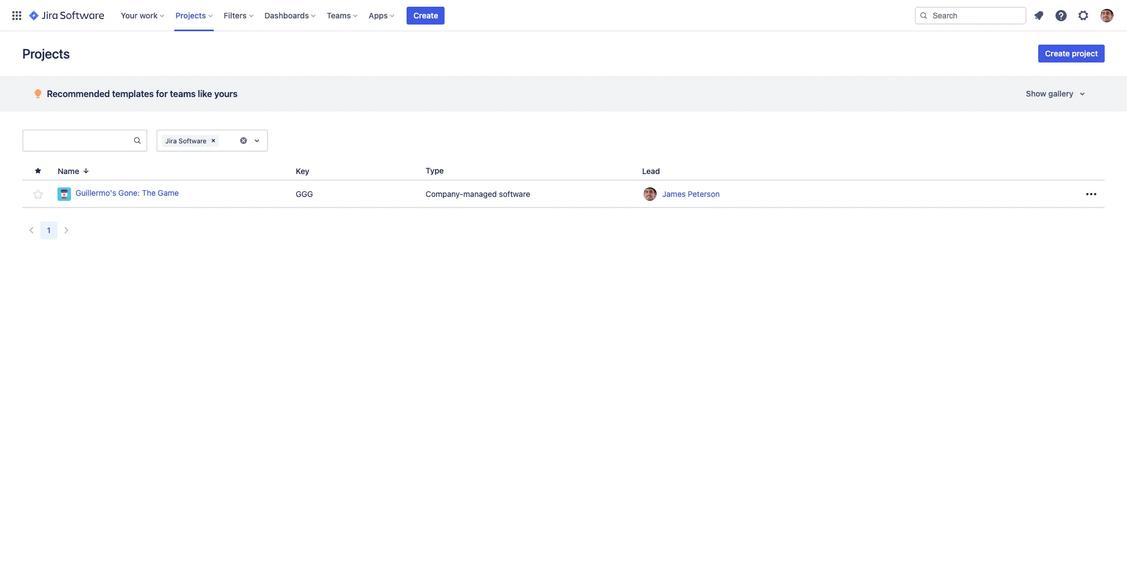 Task type: locate. For each thing, give the bounding box(es) containing it.
filters
[[224, 10, 247, 20]]

clear image
[[209, 136, 218, 145]]

create
[[414, 10, 438, 20], [1045, 49, 1070, 58]]

yours
[[214, 89, 238, 99]]

0 vertical spatial create
[[414, 10, 438, 20]]

jira software image
[[29, 9, 104, 22], [29, 9, 104, 22]]

james
[[662, 189, 686, 199]]

projects right work
[[176, 10, 206, 20]]

like
[[198, 89, 212, 99]]

company-
[[426, 189, 463, 199]]

next image
[[60, 224, 73, 237]]

your profile and settings image
[[1100, 9, 1114, 22]]

help image
[[1055, 9, 1068, 22]]

james peterson link
[[662, 189, 720, 200]]

the
[[142, 188, 156, 198]]

1
[[47, 226, 51, 235]]

create left project
[[1045, 49, 1070, 58]]

create right apps popup button
[[414, 10, 438, 20]]

projects button
[[172, 6, 217, 24]]

star guillermo's gone: the game image
[[31, 187, 44, 201]]

for
[[156, 89, 168, 99]]

type
[[426, 166, 444, 175]]

None text field
[[23, 133, 133, 149], [221, 135, 223, 146], [23, 133, 133, 149], [221, 135, 223, 146]]

your work
[[121, 10, 158, 20]]

create for create
[[414, 10, 438, 20]]

your work button
[[117, 6, 169, 24]]

jira software
[[165, 137, 207, 145]]

lead
[[642, 166, 660, 176]]

0 horizontal spatial projects
[[22, 46, 70, 61]]

create project button
[[1039, 45, 1105, 63]]

guillermo's
[[76, 188, 116, 198]]

1 button
[[40, 222, 57, 240]]

work
[[140, 10, 158, 20]]

ggg
[[296, 189, 313, 199]]

0 vertical spatial projects
[[176, 10, 206, 20]]

1 vertical spatial create
[[1045, 49, 1070, 58]]

peterson
[[688, 189, 720, 199]]

1 horizontal spatial create
[[1045, 49, 1070, 58]]

dashboards button
[[261, 6, 320, 24]]

projects
[[176, 10, 206, 20], [22, 46, 70, 61]]

dashboards
[[265, 10, 309, 20]]

projects down appswitcher icon
[[22, 46, 70, 61]]

banner containing your work
[[0, 0, 1127, 31]]

teams button
[[324, 6, 362, 24]]

banner
[[0, 0, 1127, 31]]

create inside primary element
[[414, 10, 438, 20]]

notifications image
[[1032, 9, 1046, 22]]

0 horizontal spatial create
[[414, 10, 438, 20]]

1 vertical spatial projects
[[22, 46, 70, 61]]

your
[[121, 10, 138, 20]]

key button
[[291, 165, 323, 177]]

primary element
[[7, 0, 915, 31]]

project
[[1072, 49, 1098, 58]]

Search field
[[915, 6, 1027, 24]]

1 horizontal spatial projects
[[176, 10, 206, 20]]

gone:
[[118, 188, 140, 198]]



Task type: describe. For each thing, give the bounding box(es) containing it.
create button
[[407, 6, 445, 24]]

software
[[499, 189, 530, 199]]

teams
[[327, 10, 351, 20]]

projects inside 'popup button'
[[176, 10, 206, 20]]

guillermo's gone: the game link
[[58, 187, 287, 201]]

name
[[58, 166, 79, 176]]

guillermo's gone: the game
[[76, 188, 179, 198]]

james peterson
[[662, 189, 720, 199]]

show gallery
[[1026, 89, 1074, 98]]

settings image
[[1077, 9, 1090, 22]]

managed
[[463, 189, 497, 199]]

recommended
[[47, 89, 110, 99]]

software
[[179, 137, 207, 145]]

appswitcher icon image
[[10, 9, 23, 22]]

apps button
[[365, 6, 399, 24]]

apps
[[369, 10, 388, 20]]

search image
[[919, 11, 928, 20]]

create project
[[1045, 49, 1098, 58]]

show
[[1026, 89, 1047, 98]]

game
[[158, 188, 179, 198]]

name button
[[53, 165, 95, 177]]

more image
[[1085, 187, 1098, 201]]

show gallery button
[[1020, 85, 1096, 103]]

teams
[[170, 89, 196, 99]]

templates
[[112, 89, 154, 99]]

lead button
[[638, 165, 673, 177]]

clear image
[[239, 136, 248, 145]]

recommended templates for teams like yours
[[47, 89, 238, 99]]

create for create project
[[1045, 49, 1070, 58]]

key
[[296, 166, 309, 176]]

filters button
[[220, 6, 258, 24]]

previous image
[[25, 224, 38, 237]]

gallery
[[1049, 89, 1074, 98]]

jira
[[165, 137, 177, 145]]

open image
[[250, 134, 264, 147]]

company-managed software
[[426, 189, 530, 199]]



Task type: vqa. For each thing, say whether or not it's contained in the screenshot.
Primary "element"
yes



